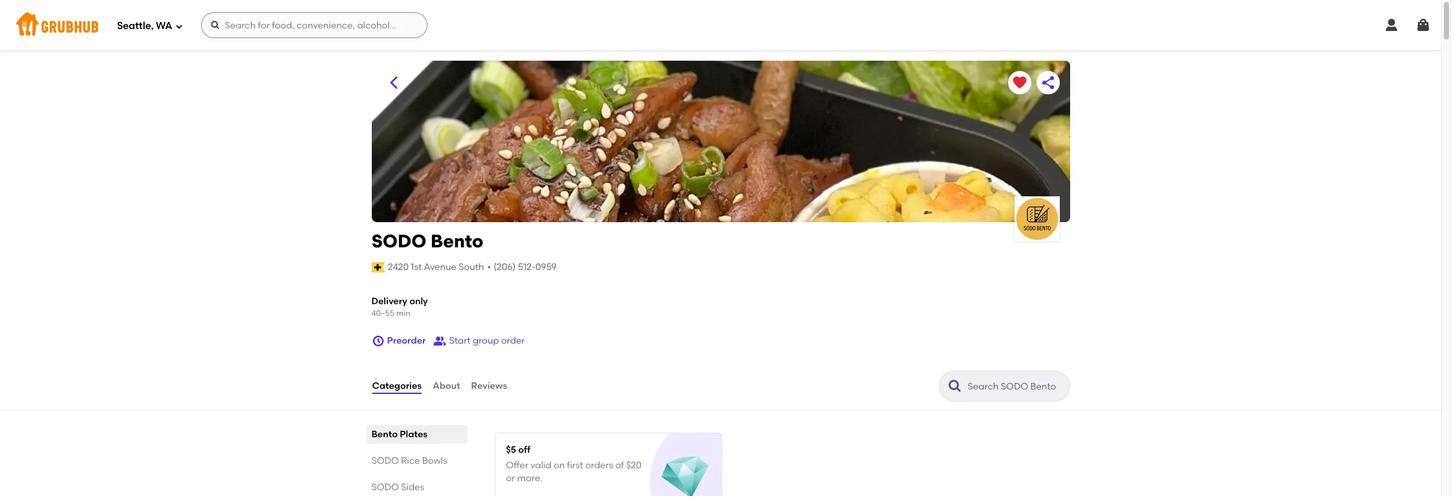 Task type: locate. For each thing, give the bounding box(es) containing it.
people icon image
[[434, 335, 447, 348]]

0 horizontal spatial bento
[[372, 430, 398, 441]]

512-
[[518, 262, 536, 273]]

$20
[[627, 460, 642, 471]]

Search SODO Bento search field
[[967, 381, 1066, 393]]

2420 1st avenue south button
[[387, 261, 485, 275]]

seattle,
[[117, 20, 154, 31]]

0 horizontal spatial svg image
[[175, 22, 183, 30]]

reviews button
[[471, 364, 508, 410]]

only
[[410, 296, 428, 307]]

2 vertical spatial sodo
[[372, 483, 399, 494]]

svg image left preorder
[[372, 335, 385, 348]]

subscription pass image
[[372, 263, 385, 273]]

of
[[616, 460, 624, 471]]

sodo for sodo bento
[[372, 230, 427, 252]]

sodo inside sodo sides tab
[[372, 483, 399, 494]]

bento
[[431, 230, 484, 252], [372, 430, 398, 441]]

sodo up '2420' on the bottom left of page
[[372, 230, 427, 252]]

saved restaurant image
[[1012, 75, 1028, 91]]

on
[[554, 460, 565, 471]]

bento left the plates on the bottom left
[[372, 430, 398, 441]]

1 vertical spatial sodo
[[372, 456, 399, 467]]

sodo
[[372, 230, 427, 252], [372, 456, 399, 467], [372, 483, 399, 494]]

40–55
[[372, 309, 395, 318]]

• (206) 512-0959
[[488, 262, 557, 273]]

svg image inside main navigation navigation
[[175, 22, 183, 30]]

1 horizontal spatial svg image
[[1385, 17, 1400, 33]]

sodo for sodo sides
[[372, 483, 399, 494]]

first
[[567, 460, 583, 471]]

svg image right wa
[[175, 22, 183, 30]]

1 horizontal spatial bento
[[431, 230, 484, 252]]

sodo sides tab
[[372, 481, 462, 495]]

sodo bento logo image
[[1015, 197, 1060, 242]]

2 sodo from the top
[[372, 456, 399, 467]]

bowls
[[422, 456, 447, 467]]

start
[[449, 336, 471, 347]]

promo image
[[662, 455, 709, 497]]

or
[[506, 474, 515, 485]]

min
[[396, 309, 410, 318]]

main navigation navigation
[[0, 0, 1442, 50]]

2 horizontal spatial svg image
[[1416, 17, 1432, 33]]

sides
[[401, 483, 425, 494]]

bento inside tab
[[372, 430, 398, 441]]

$5
[[506, 445, 516, 456]]

sodo bento
[[372, 230, 484, 252]]

svg image
[[175, 22, 183, 30], [372, 335, 385, 348]]

1 vertical spatial bento
[[372, 430, 398, 441]]

0959
[[536, 262, 557, 273]]

1st
[[411, 262, 422, 273]]

3 sodo from the top
[[372, 483, 399, 494]]

reviews
[[471, 381, 507, 392]]

valid
[[531, 460, 552, 471]]

0 horizontal spatial svg image
[[210, 20, 220, 30]]

offer
[[506, 460, 529, 471]]

orders
[[586, 460, 614, 471]]

1 vertical spatial svg image
[[372, 335, 385, 348]]

0 vertical spatial sodo
[[372, 230, 427, 252]]

sodo left sides
[[372, 483, 399, 494]]

caret left icon image
[[386, 75, 401, 91]]

sodo left rice
[[372, 456, 399, 467]]

saved restaurant button
[[1008, 71, 1032, 94]]

sodo rice bowls tab
[[372, 455, 462, 468]]

rice
[[401, 456, 420, 467]]

bento up south
[[431, 230, 484, 252]]

1 sodo from the top
[[372, 230, 427, 252]]

•
[[488, 262, 491, 273]]

sodo inside sodo rice bowls tab
[[372, 456, 399, 467]]

1 horizontal spatial svg image
[[372, 335, 385, 348]]

svg image
[[1385, 17, 1400, 33], [1416, 17, 1432, 33], [210, 20, 220, 30]]

avenue
[[424, 262, 457, 273]]

0 vertical spatial svg image
[[175, 22, 183, 30]]



Task type: describe. For each thing, give the bounding box(es) containing it.
south
[[459, 262, 484, 273]]

categories button
[[372, 364, 423, 410]]

sodo for sodo rice bowls
[[372, 456, 399, 467]]

sodo sides
[[372, 483, 425, 494]]

(206) 512-0959 button
[[494, 261, 557, 274]]

seattle, wa
[[117, 20, 172, 31]]

search icon image
[[948, 379, 963, 395]]

2420
[[388, 262, 409, 273]]

off
[[519, 445, 531, 456]]

about
[[433, 381, 460, 392]]

wa
[[156, 20, 172, 31]]

Search for food, convenience, alcohol... search field
[[201, 12, 427, 38]]

bento plates
[[372, 430, 428, 441]]

0 vertical spatial bento
[[431, 230, 484, 252]]

plates
[[400, 430, 428, 441]]

more.
[[517, 474, 543, 485]]

preorder
[[387, 336, 426, 347]]

2420 1st avenue south
[[388, 262, 484, 273]]

order
[[501, 336, 525, 347]]

bento plates tab
[[372, 428, 462, 442]]

start group order
[[449, 336, 525, 347]]

preorder button
[[372, 330, 426, 353]]

svg image inside preorder button
[[372, 335, 385, 348]]

$5 off offer valid on first orders of $20 or more.
[[506, 445, 642, 485]]

share icon image
[[1041, 75, 1056, 91]]

delivery
[[372, 296, 407, 307]]

group
[[473, 336, 499, 347]]

categories
[[372, 381, 422, 392]]

about button
[[432, 364, 461, 410]]

sodo rice bowls
[[372, 456, 447, 467]]

start group order button
[[434, 330, 525, 353]]

delivery only 40–55 min
[[372, 296, 428, 318]]

(206)
[[494, 262, 516, 273]]



Task type: vqa. For each thing, say whether or not it's contained in the screenshot.
the 1st
yes



